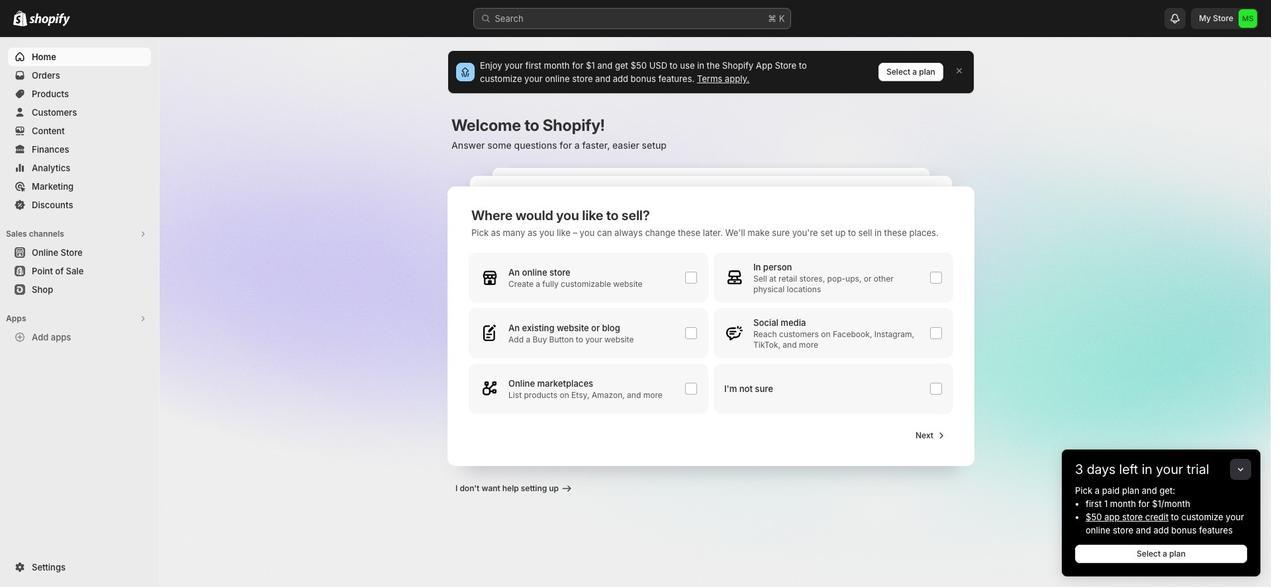 Task type: locate. For each thing, give the bounding box(es) containing it.
shopify image
[[13, 11, 27, 26], [29, 13, 70, 26]]

1 horizontal spatial shopify image
[[29, 13, 70, 26]]



Task type: vqa. For each thing, say whether or not it's contained in the screenshot.
"Search collections" text field
no



Task type: describe. For each thing, give the bounding box(es) containing it.
0 horizontal spatial shopify image
[[13, 11, 27, 26]]

my store image
[[1239, 9, 1257, 28]]



